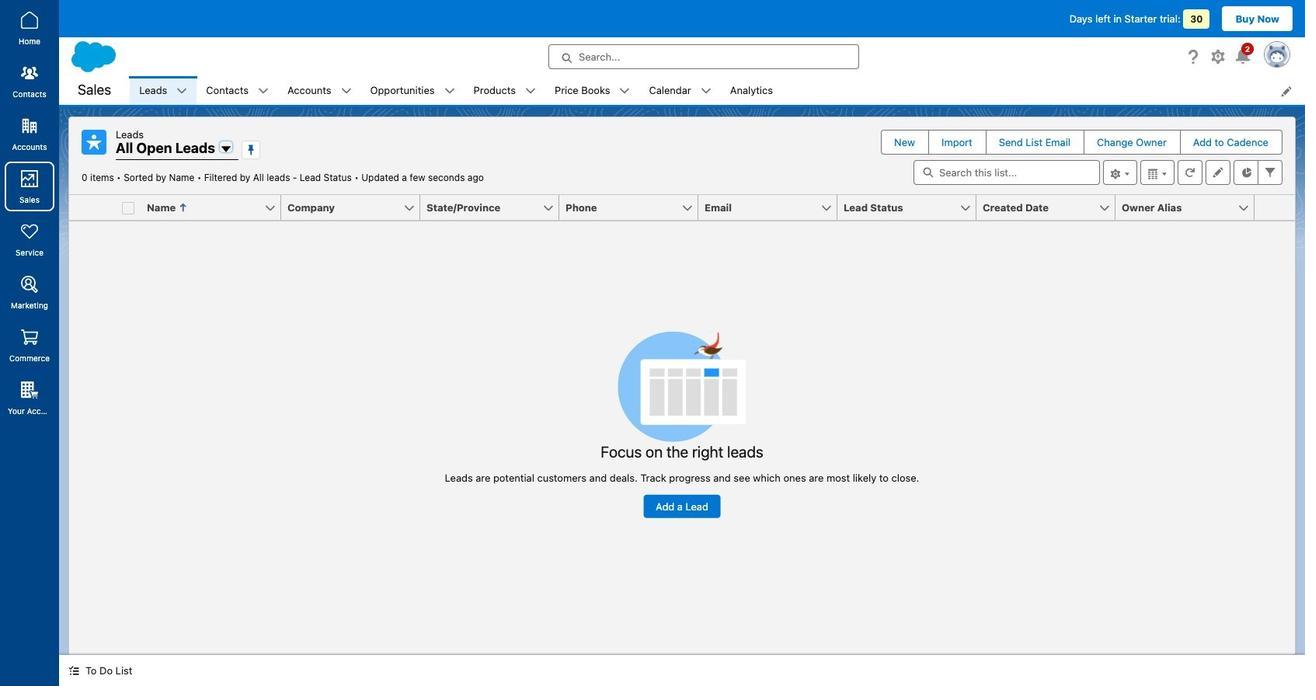 Task type: describe. For each thing, give the bounding box(es) containing it.
state/province element
[[420, 195, 569, 221]]

phone element
[[560, 195, 708, 221]]

6 list item from the left
[[546, 76, 640, 105]]

action image
[[1255, 195, 1296, 220]]

Search All Open Leads list view. search field
[[914, 160, 1100, 185]]

all open leads|leads|list view element
[[68, 117, 1296, 655]]

created date element
[[977, 195, 1125, 221]]

action element
[[1255, 195, 1296, 221]]

item number element
[[69, 195, 116, 221]]

3 list item from the left
[[278, 76, 361, 105]]

name element
[[141, 195, 291, 221]]

cell inside the all open leads|leads|list view element
[[116, 195, 141, 221]]

7 list item from the left
[[640, 76, 721, 105]]



Task type: vqa. For each thing, say whether or not it's contained in the screenshot.
sixth List Item from right
yes



Task type: locate. For each thing, give the bounding box(es) containing it.
4 list item from the left
[[361, 76, 464, 105]]

lead status element
[[838, 195, 986, 221]]

item number image
[[69, 195, 116, 220]]

cell
[[116, 195, 141, 221]]

2 list item from the left
[[197, 76, 278, 105]]

list item
[[130, 76, 197, 105], [197, 76, 278, 105], [278, 76, 361, 105], [361, 76, 464, 105], [464, 76, 546, 105], [546, 76, 640, 105], [640, 76, 721, 105]]

text default image
[[258, 86, 269, 97]]

all open leads status
[[82, 172, 362, 183]]

list
[[130, 76, 1306, 105]]

text default image
[[177, 86, 188, 97], [341, 86, 352, 97], [444, 86, 455, 97], [525, 86, 536, 97], [620, 86, 631, 97], [701, 86, 712, 97], [68, 665, 79, 676]]

owner alias element
[[1116, 195, 1264, 221]]

email element
[[699, 195, 847, 221]]

5 list item from the left
[[464, 76, 546, 105]]

company element
[[281, 195, 430, 221]]

1 list item from the left
[[130, 76, 197, 105]]

status
[[445, 331, 920, 518]]



